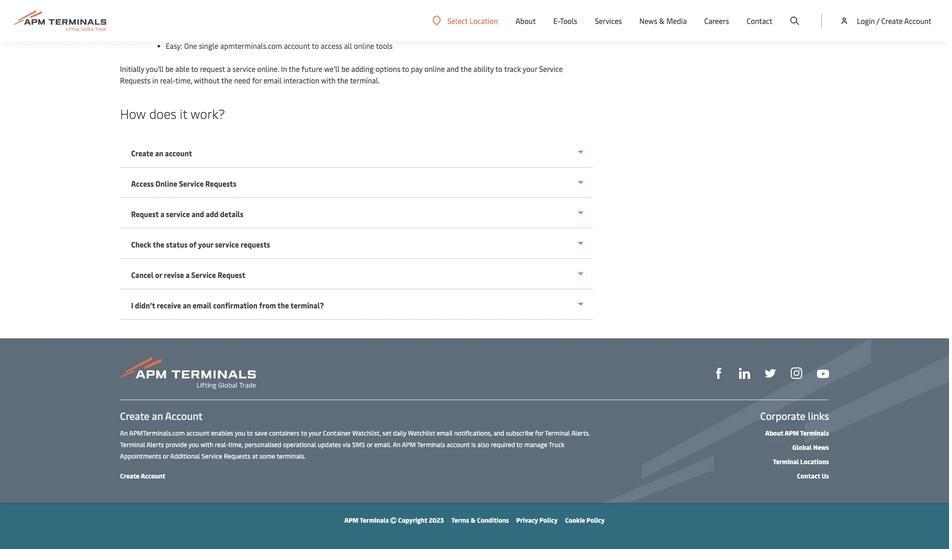 Task type: locate. For each thing, give the bounding box(es) containing it.
news
[[640, 16, 658, 26], [813, 444, 829, 452]]

create up access
[[131, 148, 153, 158]]

sms
[[352, 441, 365, 450]]

2 vertical spatial your
[[309, 429, 321, 438]]

1 vertical spatial email
[[193, 301, 211, 311]]

real- right the in
[[160, 75, 176, 85]]

container
[[323, 429, 351, 438]]

1 vertical spatial requests
[[205, 179, 237, 189]]

0 vertical spatial requests
[[120, 75, 151, 85]]

1 vertical spatial online
[[425, 64, 445, 74]]

for right need
[[252, 75, 262, 85]]

1 horizontal spatial be
[[341, 64, 350, 74]]

account inside login / create account link
[[905, 16, 932, 26]]

one
[[184, 41, 197, 51]]

about
[[516, 16, 536, 26], [765, 429, 784, 438]]

your right of
[[198, 240, 213, 250]]

about down corporate
[[765, 429, 784, 438]]

request up the confirmation
[[218, 270, 245, 280]]

terminals left the ⓒ
[[360, 517, 389, 525]]

0 vertical spatial a
[[227, 64, 231, 74]]

2 horizontal spatial apm
[[785, 429, 799, 438]]

1 horizontal spatial time,
[[228, 441, 243, 450]]

0 horizontal spatial for
[[252, 75, 262, 85]]

time,
[[176, 75, 192, 85], [228, 441, 243, 450]]

the right check
[[153, 240, 164, 250]]

select
[[448, 15, 468, 26]]

1 horizontal spatial contact
[[797, 472, 821, 481]]

i didn't receive an email confirmation from the terminal?
[[131, 301, 324, 311]]

about left e-
[[516, 16, 536, 26]]

to left pay
[[402, 64, 409, 74]]

2 horizontal spatial or
[[367, 441, 373, 450]]

1 vertical spatial for
[[252, 75, 262, 85]]

contact right careers popup button
[[747, 16, 773, 26]]

& inside popup button
[[659, 16, 665, 26]]

and left ability
[[447, 64, 459, 74]]

terminal up appointments
[[120, 441, 145, 450]]

via left sms
[[343, 441, 351, 450]]

1 horizontal spatial an
[[393, 441, 401, 450]]

online right pay
[[425, 64, 445, 74]]

an up apmterminals.com
[[152, 410, 163, 423]]

1 vertical spatial about
[[765, 429, 784, 438]]

containers
[[269, 429, 300, 438]]

a right revise
[[186, 270, 190, 280]]

an up appointments
[[120, 429, 128, 438]]

service up status
[[166, 209, 190, 219]]

or right sms
[[367, 441, 373, 450]]

real- inside initially you'll be able to request a service online. in the future we'll be adding options to pay online and the ability to track your service requests in real-time, without the need for email interaction with the terminal.
[[160, 75, 176, 85]]

service right revise
[[191, 270, 216, 280]]

& right the terms
[[471, 517, 476, 525]]

contact down locations
[[797, 472, 821, 481]]

service right track
[[539, 64, 563, 74]]

corporate
[[760, 410, 806, 423]]

0 horizontal spatial real-
[[160, 75, 176, 85]]

create for create account
[[120, 472, 140, 481]]

0 horizontal spatial or
[[155, 270, 162, 280]]

you tube link
[[817, 368, 829, 379]]

1 horizontal spatial &
[[659, 16, 665, 26]]

2 vertical spatial for
[[535, 429, 544, 438]]

2 horizontal spatial email
[[437, 429, 453, 438]]

1 vertical spatial a
[[160, 209, 164, 219]]

0 vertical spatial request
[[131, 209, 159, 219]]

the left need
[[221, 75, 232, 85]]

linkedin__x28_alt_x29__3_ link
[[739, 367, 750, 380]]

account up provide
[[165, 410, 203, 423]]

online.
[[257, 64, 279, 74]]

create for create an account
[[131, 148, 153, 158]]

1 vertical spatial &
[[471, 517, 476, 525]]

create down appointments
[[120, 472, 140, 481]]

news & media button
[[640, 0, 687, 42]]

1 vertical spatial news
[[813, 444, 829, 452]]

time, down able
[[176, 75, 192, 85]]

news up locations
[[813, 444, 829, 452]]

1 horizontal spatial apm
[[402, 441, 416, 450]]

revise
[[164, 270, 184, 280]]

requests up add
[[205, 179, 237, 189]]

1 horizontal spatial or
[[163, 452, 169, 461]]

0 vertical spatial about
[[516, 16, 536, 26]]

account inside dropdown button
[[165, 148, 192, 158]]

service
[[233, 64, 256, 74], [166, 209, 190, 219], [215, 240, 239, 250]]

an
[[155, 148, 163, 158], [183, 301, 191, 311], [152, 410, 163, 423]]

privacy policy link
[[516, 517, 558, 525]]

to right able
[[191, 64, 198, 74]]

we'll
[[324, 64, 340, 74]]

about apm terminals link
[[765, 429, 829, 438]]

email right watchlist
[[437, 429, 453, 438]]

how
[[120, 105, 146, 122]]

how does it work?
[[120, 105, 225, 122]]

0 horizontal spatial policy
[[540, 517, 558, 525]]

for up tools
[[391, 25, 401, 36]]

the down we'll
[[337, 75, 348, 85]]

login / create account link
[[840, 0, 932, 42]]

a inside initially you'll be able to request a service online. in the future we'll be adding options to pay online and the ability to track your service requests in real-time, without the need for email interaction with the terminal.
[[227, 64, 231, 74]]

flexible: revise and cancel services yourself, via apmterminals.com, for optimal flexibility.
[[166, 25, 462, 36]]

cookie policy
[[565, 517, 605, 525]]

account right /
[[905, 16, 932, 26]]

set
[[383, 429, 391, 438]]

0 horizontal spatial contact
[[747, 16, 773, 26]]

terminal down the global
[[773, 458, 799, 467]]

tools
[[560, 16, 577, 26]]

subscribe
[[506, 429, 534, 438]]

service inside an apmterminals.com account enables you to save containers to your container watchlist, set daily watchlist email notifications, and subscribe for terminal alerts. terminal alerts provide you with real-time, personalised operational updates via sms or email. an apm terminals account is also required to manage truck appointments or additional service requests at some terminals.
[[202, 452, 222, 461]]

2 vertical spatial a
[[186, 270, 190, 280]]

your up updates
[[309, 429, 321, 438]]

email.
[[374, 441, 392, 450]]

news inside popup button
[[640, 16, 658, 26]]

2 vertical spatial email
[[437, 429, 453, 438]]

1 vertical spatial an
[[183, 301, 191, 311]]

2 vertical spatial an
[[152, 410, 163, 423]]

create for create an account
[[120, 410, 149, 423]]

real-
[[160, 75, 176, 85], [215, 441, 228, 450]]

options
[[376, 64, 401, 74]]

requests left the at
[[224, 452, 251, 461]]

0 horizontal spatial with
[[201, 441, 213, 450]]

a right request
[[227, 64, 231, 74]]

2 vertical spatial or
[[163, 452, 169, 461]]

instagram image
[[791, 368, 802, 380]]

you up additional
[[189, 441, 199, 450]]

time, down enables
[[228, 441, 243, 450]]

your inside dropdown button
[[198, 240, 213, 250]]

terminals down watchlist
[[417, 441, 445, 450]]

didn't
[[135, 301, 155, 311]]

to down subscribe
[[517, 441, 523, 450]]

for up manage
[[535, 429, 544, 438]]

linkedin image
[[739, 369, 750, 380]]

2 horizontal spatial for
[[535, 429, 544, 438]]

be
[[165, 64, 174, 74], [341, 64, 350, 74]]

service left requests
[[215, 240, 239, 250]]

create right /
[[882, 16, 903, 26]]

be right we'll
[[341, 64, 350, 74]]

to down flexible: revise and cancel services yourself, via apmterminals.com, for optimal flexibility.
[[312, 41, 319, 51]]

0 horizontal spatial you
[[189, 441, 199, 450]]

1 horizontal spatial for
[[391, 25, 401, 36]]

and up the required
[[494, 429, 504, 438]]

1 vertical spatial real-
[[215, 441, 228, 450]]

to
[[312, 41, 319, 51], [191, 64, 198, 74], [402, 64, 409, 74], [496, 64, 503, 74], [247, 429, 253, 438], [301, 429, 307, 438], [517, 441, 523, 450]]

policy for cookie policy
[[587, 517, 605, 525]]

requests inside initially you'll be able to request a service online. in the future we'll be adding options to pay online and the ability to track your service requests in real-time, without the need for email interaction with the terminal.
[[120, 75, 151, 85]]

contact
[[747, 16, 773, 26], [797, 472, 821, 481]]

and inside an apmterminals.com account enables you to save containers to your container watchlist, set daily watchlist email notifications, and subscribe for terminal alerts. terminal alerts provide you with real-time, personalised operational updates via sms or email. an apm terminals account is also required to manage truck appointments or additional service requests at some terminals.
[[494, 429, 504, 438]]

1 vertical spatial you
[[189, 441, 199, 450]]

2 vertical spatial terminals
[[360, 517, 389, 525]]

service
[[539, 64, 563, 74], [179, 179, 204, 189], [191, 270, 216, 280], [202, 452, 222, 461]]

in
[[281, 64, 287, 74]]

apm inside an apmterminals.com account enables you to save containers to your container watchlist, set daily watchlist email notifications, and subscribe for terminal alerts. terminal alerts provide you with real-time, personalised operational updates via sms or email. an apm terminals account is also required to manage truck appointments or additional service requests at some terminals.
[[402, 441, 416, 450]]

1 policy from the left
[[540, 517, 558, 525]]

1 horizontal spatial about
[[765, 429, 784, 438]]

email inside initially you'll be able to request a service online. in the future we'll be adding options to pay online and the ability to track your service requests in real-time, without the need for email interaction with the terminal.
[[264, 75, 282, 85]]

2 horizontal spatial a
[[227, 64, 231, 74]]

apm left the ⓒ
[[344, 517, 359, 525]]

appointments
[[120, 452, 161, 461]]

apm down corporate links
[[785, 429, 799, 438]]

contact for contact
[[747, 16, 773, 26]]

does
[[149, 105, 176, 122]]

a
[[227, 64, 231, 74], [160, 209, 164, 219], [186, 270, 190, 280]]

1 vertical spatial contact
[[797, 472, 821, 481]]

0 vertical spatial terminals
[[800, 429, 829, 438]]

requests inside dropdown button
[[205, 179, 237, 189]]

request a service and add details button
[[120, 199, 593, 229]]

terms & conditions
[[451, 517, 509, 525]]

the
[[289, 64, 300, 74], [461, 64, 472, 74], [221, 75, 232, 85], [337, 75, 348, 85], [153, 240, 164, 250], [277, 301, 289, 311]]

an down daily
[[393, 441, 401, 450]]

policy for privacy policy
[[540, 517, 558, 525]]

requests inside an apmterminals.com account enables you to save containers to your container watchlist, set daily watchlist email notifications, and subscribe for terminal alerts. terminal alerts provide you with real-time, personalised operational updates via sms or email. an apm terminals account is also required to manage truck appointments or additional service requests at some terminals.
[[224, 452, 251, 461]]

a down online
[[160, 209, 164, 219]]

0 horizontal spatial news
[[640, 16, 658, 26]]

account up access online service requests
[[165, 148, 192, 158]]

0 vertical spatial service
[[233, 64, 256, 74]]

1 horizontal spatial a
[[186, 270, 190, 280]]

policy right cookie
[[587, 517, 605, 525]]

1 horizontal spatial you
[[235, 429, 245, 438]]

e-
[[554, 16, 560, 26]]

online right 'all'
[[354, 41, 374, 51]]

email right receive
[[193, 301, 211, 311]]

email down online.
[[264, 75, 282, 85]]

for inside an apmterminals.com account enables you to save containers to your container watchlist, set daily watchlist email notifications, and subscribe for terminal alerts. terminal alerts provide you with real-time, personalised operational updates via sms or email. an apm terminals account is also required to manage truck appointments or additional service requests at some terminals.
[[535, 429, 544, 438]]

/
[[877, 16, 880, 26]]

to left save
[[247, 429, 253, 438]]

terminal?
[[291, 301, 324, 311]]

cookie policy link
[[565, 517, 605, 525]]

service inside initially you'll be able to request a service online. in the future we'll be adding options to pay online and the ability to track your service requests in real-time, without the need for email interaction with the terminal.
[[539, 64, 563, 74]]

create up apmterminals.com
[[120, 410, 149, 423]]

the left ability
[[461, 64, 472, 74]]

1 horizontal spatial email
[[264, 75, 282, 85]]

an for account
[[155, 148, 163, 158]]

with inside initially you'll be able to request a service online. in the future we'll be adding options to pay online and the ability to track your service requests in real-time, without the need for email interaction with the terminal.
[[321, 75, 336, 85]]

terminals inside an apmterminals.com account enables you to save containers to your container watchlist, set daily watchlist email notifications, and subscribe for terminal alerts. terminal alerts provide you with real-time, personalised operational updates via sms or email. an apm terminals account is also required to manage truck appointments or additional service requests at some terminals.
[[417, 441, 445, 450]]

1 horizontal spatial via
[[343, 441, 351, 450]]

1 horizontal spatial with
[[321, 75, 336, 85]]

account
[[284, 41, 310, 51], [165, 148, 192, 158], [186, 429, 209, 438], [447, 441, 470, 450]]

apm
[[785, 429, 799, 438], [402, 441, 416, 450], [344, 517, 359, 525]]

0 horizontal spatial online
[[354, 41, 374, 51]]

1 vertical spatial account
[[165, 410, 203, 423]]

service down enables
[[202, 452, 222, 461]]

0 vertical spatial with
[[321, 75, 336, 85]]

2 vertical spatial apm
[[344, 517, 359, 525]]

0 vertical spatial your
[[523, 64, 537, 74]]

1 vertical spatial your
[[198, 240, 213, 250]]

terminal up 'truck'
[[545, 429, 570, 438]]

news left media on the right
[[640, 16, 658, 26]]

via up the access at top
[[313, 25, 323, 36]]

0 vertical spatial account
[[905, 16, 932, 26]]

with down enables
[[201, 441, 213, 450]]

0 vertical spatial terminal
[[545, 429, 570, 438]]

details
[[220, 209, 244, 219]]

& left media on the right
[[659, 16, 665, 26]]

1 horizontal spatial real-
[[215, 441, 228, 450]]

0 horizontal spatial &
[[471, 517, 476, 525]]

1 horizontal spatial request
[[218, 270, 245, 280]]

requests down initially
[[120, 75, 151, 85]]

status
[[166, 240, 188, 250]]

or left revise
[[155, 270, 162, 280]]

cancel or revise a service request
[[131, 270, 245, 280]]

2 vertical spatial account
[[141, 472, 165, 481]]

2 horizontal spatial your
[[523, 64, 537, 74]]

account down appointments
[[141, 472, 165, 481]]

0 horizontal spatial be
[[165, 64, 174, 74]]

contact us
[[797, 472, 829, 481]]

an right receive
[[183, 301, 191, 311]]

your inside an apmterminals.com account enables you to save containers to your container watchlist, set daily watchlist email notifications, and subscribe for terminal alerts. terminal alerts provide you with real-time, personalised operational updates via sms or email. an apm terminals account is also required to manage truck appointments or additional service requests at some terminals.
[[309, 429, 321, 438]]

and left add
[[192, 209, 204, 219]]

0 vertical spatial an
[[155, 148, 163, 158]]

initially
[[120, 64, 144, 74]]

terminals up global news 'link' at the right bottom
[[800, 429, 829, 438]]

conditions
[[477, 517, 509, 525]]

login
[[857, 16, 875, 26]]

from
[[259, 301, 276, 311]]

1 vertical spatial apm
[[402, 441, 416, 450]]

you right enables
[[235, 429, 245, 438]]

apm down daily
[[402, 441, 416, 450]]

with down we'll
[[321, 75, 336, 85]]

via
[[313, 25, 323, 36], [343, 441, 351, 450]]

1 vertical spatial with
[[201, 441, 213, 450]]

0 vertical spatial real-
[[160, 75, 176, 85]]

1 horizontal spatial your
[[309, 429, 321, 438]]

1 vertical spatial terminals
[[417, 441, 445, 450]]

0 vertical spatial time,
[[176, 75, 192, 85]]

0 horizontal spatial an
[[120, 429, 128, 438]]

2 policy from the left
[[587, 517, 605, 525]]

0 vertical spatial apm
[[785, 429, 799, 438]]

apmterminals.com
[[220, 41, 282, 51]]

1 horizontal spatial terminals
[[417, 441, 445, 450]]

service up need
[[233, 64, 256, 74]]

your right track
[[523, 64, 537, 74]]

create inside dropdown button
[[131, 148, 153, 158]]

0 vertical spatial news
[[640, 16, 658, 26]]

personalised
[[245, 441, 281, 450]]

0 horizontal spatial a
[[160, 209, 164, 219]]

2 vertical spatial requests
[[224, 452, 251, 461]]

in
[[152, 75, 158, 85]]

global news link
[[793, 444, 829, 452]]

policy right privacy
[[540, 517, 558, 525]]

an up online
[[155, 148, 163, 158]]

or down alerts
[[163, 452, 169, 461]]

terminal locations link
[[773, 458, 829, 467]]

0 vertical spatial contact
[[747, 16, 773, 26]]

1 vertical spatial or
[[367, 441, 373, 450]]

0 horizontal spatial about
[[516, 16, 536, 26]]

real- down enables
[[215, 441, 228, 450]]

1 vertical spatial via
[[343, 441, 351, 450]]

1 be from the left
[[165, 64, 174, 74]]

0 horizontal spatial email
[[193, 301, 211, 311]]

2 vertical spatial terminal
[[773, 458, 799, 467]]

the right the in
[[289, 64, 300, 74]]

0 vertical spatial or
[[155, 270, 162, 280]]

be left able
[[165, 64, 174, 74]]

alerts
[[147, 441, 164, 450]]

online
[[354, 41, 374, 51], [425, 64, 445, 74]]

request down access
[[131, 209, 159, 219]]

twitter image
[[765, 369, 776, 380]]

0 horizontal spatial via
[[313, 25, 323, 36]]



Task type: vqa. For each thing, say whether or not it's contained in the screenshot.
the bottom the 'News'
no



Task type: describe. For each thing, give the bounding box(es) containing it.
0 vertical spatial for
[[391, 25, 401, 36]]

an for account
[[152, 410, 163, 423]]

service right online
[[179, 179, 204, 189]]

all
[[344, 41, 352, 51]]

additional
[[170, 452, 200, 461]]

yourself,
[[283, 25, 312, 36]]

1 horizontal spatial terminal
[[545, 429, 570, 438]]

ability
[[474, 64, 494, 74]]

about for about apm terminals
[[765, 429, 784, 438]]

e-tools
[[554, 16, 577, 26]]

email inside dropdown button
[[193, 301, 211, 311]]

& for news
[[659, 16, 665, 26]]

enables
[[211, 429, 233, 438]]

with inside an apmterminals.com account enables you to save containers to your container watchlist, set daily watchlist email notifications, and subscribe for terminal alerts. terminal alerts provide you with real-time, personalised operational updates via sms or email. an apm terminals account is also required to manage truck appointments or additional service requests at some terminals.
[[201, 441, 213, 450]]

to left track
[[496, 64, 503, 74]]

0 vertical spatial online
[[354, 41, 374, 51]]

create account link
[[120, 472, 165, 481]]

0 vertical spatial you
[[235, 429, 245, 438]]

cancel
[[131, 270, 153, 280]]

2 be from the left
[[341, 64, 350, 74]]

to up operational
[[301, 429, 307, 438]]

required
[[491, 441, 515, 450]]

updates
[[318, 441, 341, 450]]

daily
[[393, 429, 407, 438]]

without
[[194, 75, 220, 85]]

us
[[822, 472, 829, 481]]

need
[[234, 75, 250, 85]]

locations
[[801, 458, 829, 467]]

login / create account
[[857, 16, 932, 26]]

you'll
[[146, 64, 164, 74]]

at
[[252, 452, 258, 461]]

via inside an apmterminals.com account enables you to save containers to your container watchlist, set daily watchlist email notifications, and subscribe for terminal alerts. terminal alerts provide you with real-time, personalised operational updates via sms or email. an apm terminals account is also required to manage truck appointments or additional service requests at some terminals.
[[343, 441, 351, 450]]

terms
[[451, 517, 469, 525]]

ⓒ
[[390, 517, 397, 525]]

create an account button
[[120, 138, 593, 168]]

global
[[793, 444, 812, 452]]

or inside dropdown button
[[155, 270, 162, 280]]

request
[[200, 64, 225, 74]]

services
[[595, 16, 622, 26]]

flexibility.
[[430, 25, 462, 36]]

work?
[[190, 105, 225, 122]]

apmt footer logo image
[[120, 357, 256, 390]]

also
[[478, 441, 489, 450]]

facebook image
[[713, 369, 724, 380]]

instagram link
[[791, 367, 802, 380]]

& for terms
[[471, 517, 476, 525]]

corporate links
[[760, 410, 829, 423]]

careers
[[705, 16, 729, 26]]

apm terminals ⓒ copyright 2023
[[344, 517, 444, 525]]

youtube image
[[817, 370, 829, 379]]

0 vertical spatial an
[[120, 429, 128, 438]]

future
[[302, 64, 323, 74]]

2 horizontal spatial terminal
[[773, 458, 799, 467]]

contact for contact us
[[797, 472, 821, 481]]

careers button
[[705, 0, 729, 42]]

shape link
[[713, 367, 724, 380]]

adding
[[351, 64, 374, 74]]

the right from
[[277, 301, 289, 311]]

interaction
[[284, 75, 319, 85]]

terminal.
[[350, 75, 380, 85]]

apmterminals.com
[[129, 429, 185, 438]]

and inside dropdown button
[[192, 209, 204, 219]]

about for about
[[516, 16, 536, 26]]

service inside initially you'll be able to request a service online. in the future we'll be adding options to pay online and the ability to track your service requests in real-time, without the need for email interaction with the terminal.
[[233, 64, 256, 74]]

select location button
[[433, 15, 498, 26]]

track
[[504, 64, 521, 74]]

time, inside initially you'll be able to request a service online. in the future we'll be adding options to pay online and the ability to track your service requests in real-time, without the need for email interaction with the terminal.
[[176, 75, 192, 85]]

1 vertical spatial service
[[166, 209, 190, 219]]

confirmation
[[213, 301, 258, 311]]

access online service requests button
[[120, 168, 593, 199]]

1 horizontal spatial news
[[813, 444, 829, 452]]

services
[[255, 25, 281, 36]]

optimal
[[403, 25, 428, 36]]

check the status of your service requests
[[131, 240, 270, 250]]

contact button
[[747, 0, 773, 42]]

access
[[131, 179, 154, 189]]

for inside initially you'll be able to request a service online. in the future we'll be adding options to pay online and the ability to track your service requests in real-time, without the need for email interaction with the terminal.
[[252, 75, 262, 85]]

0 horizontal spatial terminal
[[120, 441, 145, 450]]

check the status of your service requests button
[[120, 229, 593, 259]]

news & media
[[640, 16, 687, 26]]

and inside initially you'll be able to request a service online. in the future we'll be adding options to pay online and the ability to track your service requests in real-time, without the need for email interaction with the terminal.
[[447, 64, 459, 74]]

request a service and add details
[[131, 209, 244, 219]]

services button
[[595, 0, 622, 42]]

contact us link
[[797, 472, 829, 481]]

create an account
[[120, 410, 203, 423]]

time, inside an apmterminals.com account enables you to save containers to your container watchlist, set daily watchlist email notifications, and subscribe for terminal alerts. terminal alerts provide you with real-time, personalised operational updates via sms or email. an apm terminals account is also required to manage truck appointments or additional service requests at some terminals.
[[228, 441, 243, 450]]

requests
[[241, 240, 270, 250]]

it
[[180, 105, 187, 122]]

1 vertical spatial request
[[218, 270, 245, 280]]

watchlist
[[408, 429, 435, 438]]

create an account
[[131, 148, 192, 158]]

easy: one single apmterminals.com account to access all online tools
[[166, 41, 393, 51]]

real- inside an apmterminals.com account enables you to save containers to your container watchlist, set daily watchlist email notifications, and subscribe for terminal alerts. terminal alerts provide you with real-time, personalised operational updates via sms or email. an apm terminals account is also required to manage truck appointments or additional service requests at some terminals.
[[215, 441, 228, 450]]

terms & conditions link
[[451, 517, 509, 525]]

0 horizontal spatial terminals
[[360, 517, 389, 525]]

account left enables
[[186, 429, 209, 438]]

online inside initially you'll be able to request a service online. in the future we'll be adding options to pay online and the ability to track your service requests in real-time, without the need for email interaction with the terminal.
[[425, 64, 445, 74]]

cancel
[[232, 25, 253, 36]]

account down 'yourself,'
[[284, 41, 310, 51]]

your inside initially you'll be able to request a service online. in the future we'll be adding options to pay online and the ability to track your service requests in real-time, without the need for email interaction with the terminal.
[[523, 64, 537, 74]]

revise
[[195, 25, 216, 36]]

apmterminals.com,
[[324, 25, 389, 36]]

1 vertical spatial an
[[393, 441, 401, 450]]

provide
[[166, 441, 187, 450]]

check
[[131, 240, 151, 250]]

some
[[260, 452, 275, 461]]

email inside an apmterminals.com account enables you to save containers to your container watchlist, set daily watchlist email notifications, and subscribe for terminal alerts. terminal alerts provide you with real-time, personalised operational updates via sms or email. an apm terminals account is also required to manage truck appointments or additional service requests at some terminals.
[[437, 429, 453, 438]]

select location
[[448, 15, 498, 26]]

i didn't receive an email confirmation from the terminal? button
[[120, 290, 593, 320]]

2 horizontal spatial terminals
[[800, 429, 829, 438]]

terminals.
[[277, 452, 306, 461]]

initially you'll be able to request a service online. in the future we'll be adding options to pay online and the ability to track your service requests in real-time, without the need for email interaction with the terminal.
[[120, 64, 563, 85]]

0 horizontal spatial apm
[[344, 517, 359, 525]]

and right revise
[[218, 25, 230, 36]]

operational
[[283, 441, 316, 450]]

truck
[[549, 441, 565, 450]]

media
[[667, 16, 687, 26]]

alerts.
[[572, 429, 590, 438]]

cookie
[[565, 517, 585, 525]]

terminal locations
[[773, 458, 829, 467]]

location
[[470, 15, 498, 26]]

account left is at bottom
[[447, 441, 470, 450]]

privacy
[[516, 517, 538, 525]]

2 vertical spatial service
[[215, 240, 239, 250]]



